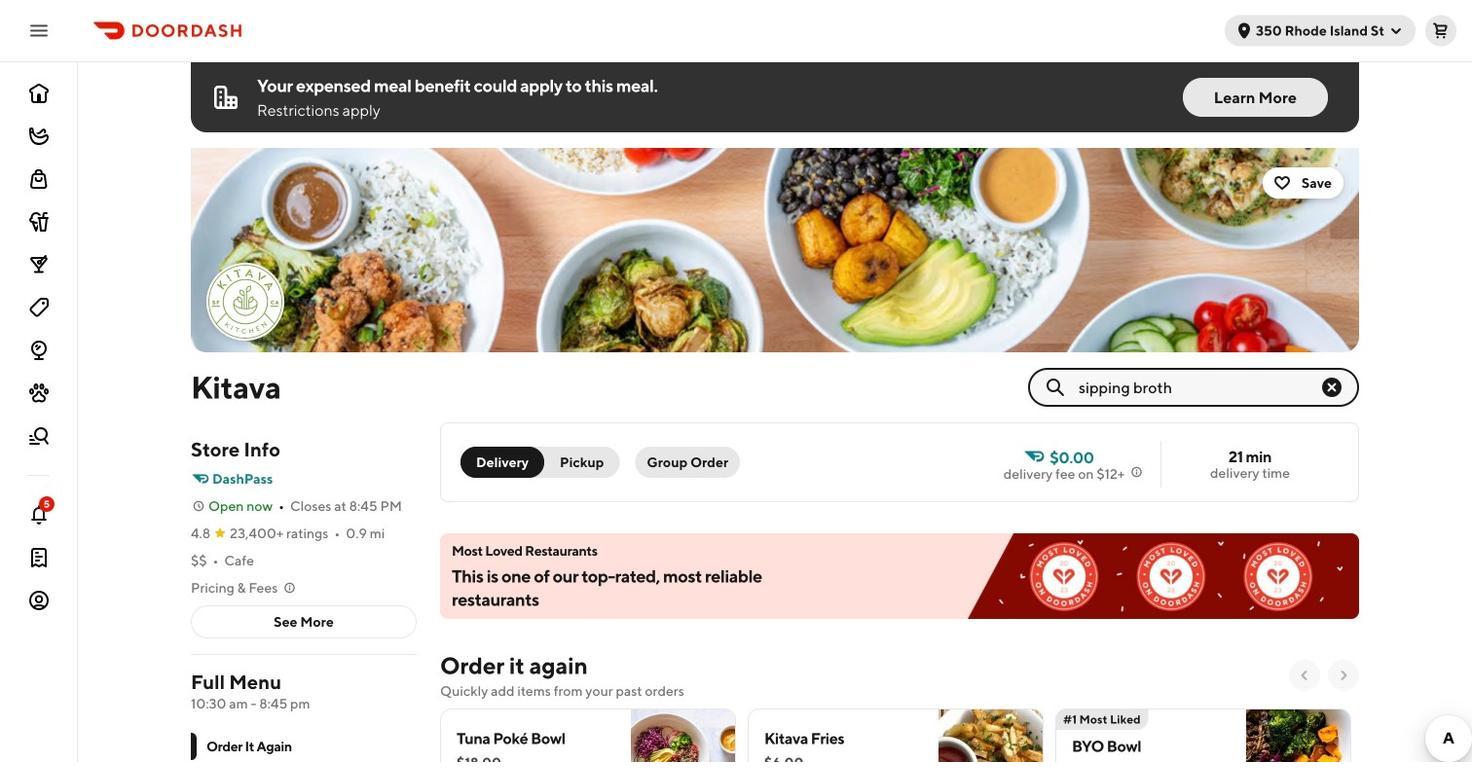Task type: vqa. For each thing, say whether or not it's contained in the screenshot.
Shots
no



Task type: describe. For each thing, give the bounding box(es) containing it.
open menu image
[[27, 19, 51, 42]]



Task type: locate. For each thing, give the bounding box(es) containing it.
0 items, open order cart image
[[1434, 23, 1449, 38]]

None radio
[[533, 447, 620, 478]]

heading
[[440, 651, 588, 682]]

previous button of carousel image
[[1297, 668, 1313, 684]]

next button of carousel image
[[1336, 668, 1352, 684]]

kitava image
[[191, 148, 1360, 353], [208, 265, 282, 339]]

order methods option group
[[461, 447, 620, 478]]

Item Search search field
[[1079, 377, 1321, 398]]

None radio
[[461, 447, 545, 478]]



